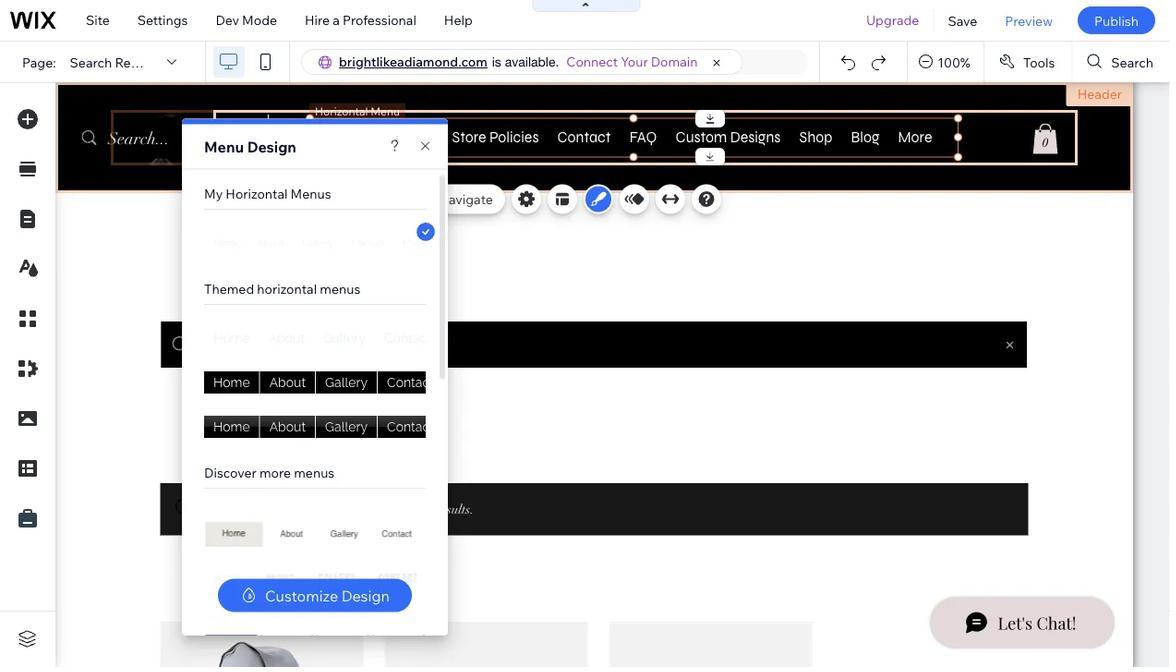 Task type: describe. For each thing, give the bounding box(es) containing it.
hire
[[305, 12, 330, 28]]

menus for themed horizontal menus
[[320, 280, 361, 297]]

about for third home link from the bottom
[[269, 330, 305, 346]]

preview button
[[992, 0, 1067, 41]]

search for search results
[[70, 54, 112, 70]]

your
[[621, 54, 648, 70]]

4 home link from the top
[[204, 415, 259, 439]]

home for 4th home link from the bottom
[[213, 237, 240, 248]]

design for menu design
[[247, 137, 297, 156]]

header
[[1078, 86, 1123, 102]]

100% button
[[909, 42, 984, 82]]

settings
[[138, 12, 188, 28]]

column
[[219, 167, 260, 181]]

2
[[262, 167, 268, 181]]

hire a professional
[[305, 12, 417, 28]]

dev
[[216, 12, 239, 28]]

connect
[[567, 54, 618, 70]]

menus for discover more menus
[[294, 464, 335, 481]]

menus
[[291, 185, 331, 201]]

search results
[[70, 54, 159, 70]]

mode
[[242, 12, 277, 28]]

navigate
[[439, 191, 493, 207]]

preview
[[1006, 12, 1053, 28]]

save
[[948, 12, 978, 28]]

more
[[403, 237, 425, 248]]

more
[[260, 464, 291, 481]]

themed horizontal menus
[[204, 280, 361, 297]]

is
[[492, 54, 502, 69]]

0 vertical spatial menu
[[204, 137, 244, 156]]

discover more menus
[[204, 464, 335, 481]]

customize
[[265, 586, 338, 605]]

customize design button
[[218, 579, 412, 612]]

publish button
[[1078, 6, 1156, 34]]

1 vertical spatial menu
[[374, 191, 409, 207]]



Task type: locate. For each thing, give the bounding box(es) containing it.
horizontal
[[226, 185, 288, 201]]

search
[[70, 54, 112, 70], [1112, 54, 1154, 70]]

menu up "column"
[[204, 137, 244, 156]]

search down site on the top left of page
[[70, 54, 112, 70]]

professional
[[343, 12, 417, 28]]

available.
[[505, 54, 559, 69]]

design up 2
[[247, 137, 297, 156]]

1 vertical spatial menus
[[294, 464, 335, 481]]

tools
[[1024, 54, 1056, 70]]

customize design
[[265, 586, 390, 605]]

1 horizontal spatial design
[[342, 586, 390, 605]]

2 home link from the top
[[204, 327, 259, 350]]

1 home from the top
[[213, 237, 240, 248]]

0 vertical spatial design
[[247, 137, 297, 156]]

3 home from the top
[[213, 375, 250, 390]]

design right customize
[[342, 586, 390, 605]]

domain
[[651, 54, 698, 70]]

2 home from the top
[[213, 330, 250, 346]]

is available. connect your domain
[[492, 54, 698, 70]]

about for second home link from the bottom of the page
[[269, 375, 306, 390]]

menus right more at the bottom left of page
[[294, 464, 335, 481]]

results
[[115, 54, 159, 70]]

2 site element from the top
[[204, 415, 443, 439]]

home for third home link from the bottom
[[213, 330, 250, 346]]

1 site element from the top
[[204, 371, 443, 394]]

dev mode
[[216, 12, 277, 28]]

1 vertical spatial design
[[342, 586, 390, 605]]

home for second home link from the bottom of the page
[[213, 375, 250, 390]]

home link
[[204, 234, 249, 256], [204, 327, 259, 350], [204, 371, 259, 394], [204, 415, 259, 439]]

menu design
[[204, 137, 297, 156]]

site element
[[204, 371, 443, 394], [204, 415, 443, 439]]

search inside button
[[1112, 54, 1154, 70]]

about for 4th home link from the bottom
[[258, 237, 284, 248]]

gallery
[[303, 237, 333, 248], [323, 330, 366, 346], [325, 375, 368, 390], [325, 419, 368, 434]]

2 search from the left
[[1112, 54, 1154, 70]]

100%
[[938, 54, 971, 70]]

1 search from the left
[[70, 54, 112, 70]]

design inside button
[[342, 586, 390, 605]]

design
[[247, 137, 297, 156], [342, 586, 390, 605]]

gallery link
[[293, 234, 342, 256], [314, 327, 375, 350], [315, 371, 377, 394], [316, 415, 377, 439]]

help
[[444, 12, 473, 28]]

my
[[204, 185, 223, 201]]

save button
[[935, 0, 992, 41]]

brightlikeadiamond.com
[[339, 54, 488, 70]]

1 horizontal spatial search
[[1112, 54, 1154, 70]]

column 2
[[219, 167, 268, 181]]

4 home from the top
[[213, 419, 250, 434]]

search down publish
[[1112, 54, 1154, 70]]

upgrade
[[867, 12, 920, 28]]

search for search
[[1112, 54, 1154, 70]]

0 horizontal spatial design
[[247, 137, 297, 156]]

discover
[[204, 464, 257, 481]]

0 horizontal spatial search
[[70, 54, 112, 70]]

1 vertical spatial site element
[[204, 415, 443, 439]]

design for customize design
[[342, 586, 390, 605]]

manage
[[323, 191, 371, 207]]

manage menu
[[323, 191, 409, 207]]

contact link
[[342, 234, 394, 256], [375, 327, 441, 350], [377, 371, 443, 394], [378, 415, 443, 439]]

0 vertical spatial site element
[[204, 371, 443, 394]]

about link
[[249, 234, 293, 256], [259, 327, 314, 350], [259, 371, 315, 394], [260, 415, 315, 439]]

tools button
[[985, 42, 1072, 82]]

home
[[213, 237, 240, 248], [213, 330, 250, 346], [213, 375, 250, 390], [213, 419, 250, 434]]

menus right horizontal
[[320, 280, 361, 297]]

menus
[[320, 280, 361, 297], [294, 464, 335, 481]]

1 home link from the top
[[204, 234, 249, 256]]

3 home link from the top
[[204, 371, 259, 394]]

contact
[[351, 237, 385, 248], [384, 330, 431, 346], [387, 375, 434, 390], [387, 419, 434, 434]]

site
[[86, 12, 110, 28]]

search button
[[1073, 42, 1171, 82]]

publish
[[1095, 12, 1139, 28]]

0 vertical spatial menus
[[320, 280, 361, 297]]

menu
[[204, 137, 244, 156], [374, 191, 409, 207]]

1 horizontal spatial menu
[[374, 191, 409, 207]]

themed
[[204, 280, 254, 297]]

0 horizontal spatial menu
[[204, 137, 244, 156]]

horizontal
[[257, 280, 317, 297]]

my horizontal menus
[[204, 185, 331, 201]]

about
[[258, 237, 284, 248], [269, 330, 305, 346], [269, 375, 306, 390], [269, 419, 306, 434]]

menu right manage on the top of page
[[374, 191, 409, 207]]

a
[[333, 12, 340, 28]]



Task type: vqa. For each thing, say whether or not it's contained in the screenshot.
'Tools'
yes



